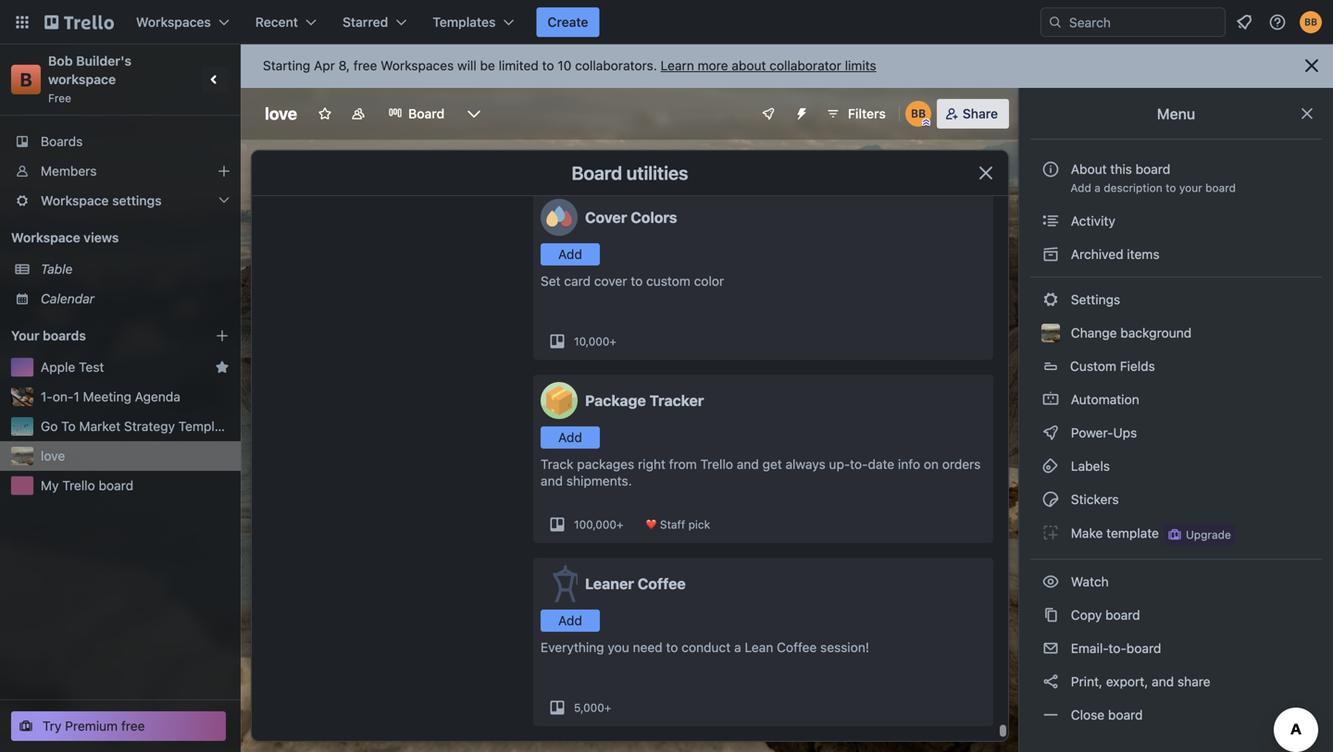 Task type: vqa. For each thing, say whether or not it's contained in the screenshot.
Upgrade button
yes



Task type: describe. For each thing, give the bounding box(es) containing it.
templates
[[433, 14, 496, 30]]

lean
[[745, 640, 773, 656]]

leaner
[[585, 575, 634, 593]]

cover
[[594, 274, 627, 289]]

starting
[[263, 58, 310, 73]]

custom
[[1070, 359, 1117, 374]]

archived items
[[1068, 247, 1160, 262]]

print, export, and share
[[1068, 675, 1211, 690]]

free
[[48, 92, 71, 105]]

share
[[963, 106, 998, 121]]

settings link
[[1031, 285, 1322, 315]]

filters button
[[820, 99, 892, 129]]

set
[[541, 274, 561, 289]]

create
[[548, 14, 588, 30]]

utilities
[[627, 162, 688, 184]]

packages
[[577, 457, 635, 472]]

background
[[1121, 325, 1192, 341]]

primary element
[[0, 0, 1333, 44]]

orders
[[942, 457, 981, 472]]

0 horizontal spatial and
[[541, 474, 563, 489]]

workspace views
[[11, 230, 119, 245]]

power ups image
[[761, 106, 776, 121]]

starred button
[[332, 7, 418, 37]]

upgrade button
[[1164, 524, 1235, 546]]

1-on-1 meeting agenda link
[[41, 388, 230, 407]]

add for package tracker
[[558, 430, 582, 445]]

add button for leaner coffee
[[541, 610, 600, 632]]

free inside try premium free button
[[121, 719, 145, 734]]

email-to-board link
[[1031, 634, 1322, 664]]

this
[[1111, 162, 1132, 177]]

automation
[[1068, 392, 1140, 407]]

views
[[84, 230, 119, 245]]

add button for cover colors
[[541, 244, 600, 266]]

0 vertical spatial and
[[737, 457, 759, 472]]

agenda
[[135, 389, 180, 405]]

pick
[[689, 519, 710, 532]]

from
[[669, 457, 697, 472]]

2 vertical spatial and
[[1152, 675, 1174, 690]]

add button for package tracker
[[541, 427, 600, 449]]

watch
[[1068, 575, 1113, 590]]

print, export, and share link
[[1031, 668, 1322, 697]]

workspace settings
[[41, 193, 162, 208]]

workspaces button
[[125, 7, 241, 37]]

info
[[898, 457, 920, 472]]

workspace for workspace views
[[11, 230, 80, 245]]

package tracker
[[585, 392, 704, 410]]

to- inside track packages right from trello and get always up-to-date info on orders and shipments.
[[850, 457, 868, 472]]

package
[[585, 392, 646, 410]]

sm image for close board
[[1042, 707, 1060, 725]]

limited
[[499, 58, 539, 73]]

sm image for activity
[[1042, 212, 1060, 231]]

test
[[79, 360, 104, 375]]

conduct
[[682, 640, 731, 656]]

custom fields
[[1070, 359, 1155, 374]]

to left 10
[[542, 58, 554, 73]]

1 horizontal spatial to-
[[1109, 641, 1127, 657]]

power-ups link
[[1031, 419, 1322, 448]]

add for leaner coffee
[[558, 613, 582, 629]]

share button
[[937, 99, 1009, 129]]

sm image for labels
[[1042, 457, 1060, 476]]

sm image for power-ups
[[1042, 424, 1060, 443]]

about this board add a description to your board
[[1071, 162, 1236, 194]]

board down 'love' link
[[99, 478, 133, 494]]

love inside text box
[[265, 104, 297, 124]]

10,000 +
[[574, 335, 617, 348]]

settings
[[112, 193, 162, 208]]

b
[[20, 69, 32, 90]]

your boards
[[11, 328, 86, 344]]

sm image for email-to-board
[[1042, 640, 1060, 658]]

b link
[[11, 65, 41, 94]]

calendar link
[[41, 290, 230, 308]]

1-
[[41, 389, 53, 405]]

sm image for settings
[[1042, 291, 1060, 309]]

activity
[[1068, 213, 1116, 229]]

make template
[[1068, 526, 1159, 541]]

❤️
[[646, 519, 657, 532]]

track packages right from trello and get always up-to-date info on orders and shipments.
[[541, 457, 981, 489]]

to right need
[[666, 640, 678, 656]]

learn more about collaborator limits link
[[661, 58, 877, 73]]

your boards with 5 items element
[[11, 325, 187, 347]]

my
[[41, 478, 59, 494]]

premium
[[65, 719, 118, 734]]

board for board utilities
[[572, 162, 622, 184]]

+ for cover
[[610, 335, 617, 348]]

email-to-board
[[1068, 641, 1162, 657]]

meeting
[[83, 389, 131, 405]]

make
[[1071, 526, 1103, 541]]

stickers link
[[1031, 485, 1322, 515]]

everything you need to conduct a lean coffee session!
[[541, 640, 869, 656]]

change
[[1071, 325, 1117, 341]]

try
[[43, 719, 61, 734]]

templates button
[[422, 7, 525, 37]]

bob builder (bobbuilder40) image
[[1300, 11, 1322, 33]]

sm image for automation
[[1042, 391, 1060, 409]]

shipments.
[[567, 474, 632, 489]]

workspace visible image
[[351, 106, 366, 121]]

0 notifications image
[[1233, 11, 1256, 33]]

1 vertical spatial love
[[41, 449, 65, 464]]

starred icon image
[[215, 360, 230, 375]]

share
[[1178, 675, 1211, 690]]

template
[[1107, 526, 1159, 541]]

create button
[[537, 7, 600, 37]]

go to market strategy template
[[41, 419, 233, 434]]

apr
[[314, 58, 335, 73]]

workspace navigation collapse icon image
[[202, 67, 228, 93]]

watch link
[[1031, 568, 1322, 597]]

learn
[[661, 58, 694, 73]]

get
[[763, 457, 782, 472]]



Task type: locate. For each thing, give the bounding box(es) containing it.
sm image left settings
[[1042, 291, 1060, 309]]

sm image inside print, export, and share link
[[1042, 673, 1060, 692]]

workspace for workspace settings
[[41, 193, 109, 208]]

sm image for copy board
[[1042, 607, 1060, 625]]

power-
[[1071, 425, 1114, 441]]

trello right my
[[62, 478, 95, 494]]

a inside about this board add a description to your board
[[1095, 181, 1101, 194]]

filters
[[848, 106, 886, 121]]

6 sm image from the top
[[1042, 607, 1060, 625]]

5 sm image from the top
[[1042, 573, 1060, 592]]

0 vertical spatial trello
[[701, 457, 733, 472]]

sm image left the "archived"
[[1042, 245, 1060, 264]]

+ down the you
[[604, 702, 611, 715]]

1 horizontal spatial free
[[354, 58, 377, 73]]

sm image
[[1042, 291, 1060, 309], [1042, 391, 1060, 409], [1042, 457, 1060, 476], [1042, 491, 1060, 509], [1042, 573, 1060, 592], [1042, 607, 1060, 625], [1042, 673, 1060, 692], [1042, 707, 1060, 725]]

2 horizontal spatial and
[[1152, 675, 1174, 690]]

1 vertical spatial add button
[[541, 427, 600, 449]]

everything
[[541, 640, 604, 656]]

5 sm image from the top
[[1042, 640, 1060, 658]]

your
[[1180, 181, 1203, 194]]

boards link
[[0, 127, 241, 156]]

cover colors
[[585, 209, 677, 226]]

bob builder (bobbuilder40) image
[[905, 101, 931, 127]]

+ left ❤️
[[617, 519, 624, 532]]

0 vertical spatial workspace
[[41, 193, 109, 208]]

sm image inside 'automation' link
[[1042, 391, 1060, 409]]

this member is an admin of this board. image
[[922, 119, 930, 127]]

your
[[11, 328, 39, 344]]

power-ups
[[1068, 425, 1141, 441]]

1 vertical spatial coffee
[[777, 640, 817, 656]]

board left "customize views" "image"
[[408, 106, 445, 121]]

4 sm image from the top
[[1042, 524, 1060, 543]]

add button up everything
[[541, 610, 600, 632]]

sm image for print, export, and share
[[1042, 673, 1060, 692]]

my trello board link
[[41, 477, 230, 495]]

session!
[[820, 640, 869, 656]]

strategy
[[124, 419, 175, 434]]

+ up package
[[610, 335, 617, 348]]

sm image left labels
[[1042, 457, 1060, 476]]

template
[[178, 419, 233, 434]]

description
[[1104, 181, 1163, 194]]

board for board
[[408, 106, 445, 121]]

tracker
[[650, 392, 704, 410]]

sm image left "close"
[[1042, 707, 1060, 725]]

0 vertical spatial a
[[1095, 181, 1101, 194]]

0 horizontal spatial free
[[121, 719, 145, 734]]

to left your on the top right
[[1166, 181, 1176, 194]]

sm image left make
[[1042, 524, 1060, 543]]

starting apr 8, free workspaces will be limited to 10 collaborators. learn more about collaborator limits
[[263, 58, 877, 73]]

add down about
[[1071, 181, 1092, 194]]

workspaces inside dropdown button
[[136, 14, 211, 30]]

3 sm image from the top
[[1042, 424, 1060, 443]]

sm image inside power-ups link
[[1042, 424, 1060, 443]]

0 vertical spatial +
[[610, 335, 617, 348]]

sm image inside close board link
[[1042, 707, 1060, 725]]

trello inside track packages right from trello and get always up-to-date info on orders and shipments.
[[701, 457, 733, 472]]

collaborator
[[770, 58, 842, 73]]

back to home image
[[44, 7, 114, 37]]

up-
[[829, 457, 850, 472]]

add button
[[541, 244, 600, 266], [541, 427, 600, 449], [541, 610, 600, 632]]

colors
[[631, 209, 677, 226]]

table link
[[41, 260, 230, 279]]

on-
[[53, 389, 74, 405]]

will
[[457, 58, 477, 73]]

set card cover to custom color
[[541, 274, 724, 289]]

labels
[[1068, 459, 1110, 474]]

1 sm image from the top
[[1042, 212, 1060, 231]]

sm image for make template
[[1042, 524, 1060, 543]]

1 vertical spatial workspaces
[[381, 58, 454, 73]]

7 sm image from the top
[[1042, 673, 1060, 692]]

2 vertical spatial add button
[[541, 610, 600, 632]]

1 vertical spatial trello
[[62, 478, 95, 494]]

1 horizontal spatial trello
[[701, 457, 733, 472]]

star or unstar board image
[[318, 106, 332, 121]]

0 horizontal spatial trello
[[62, 478, 95, 494]]

add up track
[[558, 430, 582, 445]]

boards
[[43, 328, 86, 344]]

Board name text field
[[256, 99, 307, 129]]

calendar
[[41, 291, 94, 306]]

archived items link
[[1031, 240, 1322, 269]]

automation link
[[1031, 385, 1322, 415]]

5,000 +
[[574, 702, 611, 715]]

settings
[[1068, 292, 1121, 307]]

sm image left activity at the right of page
[[1042, 212, 1060, 231]]

0 vertical spatial workspaces
[[136, 14, 211, 30]]

customize views image
[[465, 105, 484, 123]]

sm image inside email-to-board link
[[1042, 640, 1060, 658]]

change background link
[[1031, 319, 1322, 348]]

board down 'export,'
[[1108, 708, 1143, 723]]

10,000
[[574, 335, 610, 348]]

add board image
[[215, 329, 230, 344]]

2 sm image from the top
[[1042, 245, 1060, 264]]

add up everything
[[558, 613, 582, 629]]

open information menu image
[[1269, 13, 1287, 31]]

board up print, export, and share
[[1127, 641, 1162, 657]]

0 vertical spatial board
[[408, 106, 445, 121]]

2 sm image from the top
[[1042, 391, 1060, 409]]

0 vertical spatial free
[[354, 58, 377, 73]]

go
[[41, 419, 58, 434]]

free right 8,
[[354, 58, 377, 73]]

automation image
[[787, 99, 813, 125]]

date
[[868, 457, 895, 472]]

workspaces
[[136, 14, 211, 30], [381, 58, 454, 73]]

1 horizontal spatial board
[[572, 162, 622, 184]]

sm image inside activity link
[[1042, 212, 1060, 231]]

trello right from
[[701, 457, 733, 472]]

custom
[[646, 274, 691, 289]]

a left lean
[[734, 640, 741, 656]]

always
[[786, 457, 826, 472]]

to inside about this board add a description to your board
[[1166, 181, 1176, 194]]

sm image for stickers
[[1042, 491, 1060, 509]]

love up my
[[41, 449, 65, 464]]

about
[[1071, 162, 1107, 177]]

and left share
[[1152, 675, 1174, 690]]

coffee
[[638, 575, 686, 593], [777, 640, 817, 656]]

sm image inside copy board link
[[1042, 607, 1060, 625]]

activity link
[[1031, 206, 1322, 236]]

and left "get"
[[737, 457, 759, 472]]

0 vertical spatial add button
[[541, 244, 600, 266]]

my trello board
[[41, 478, 133, 494]]

1 horizontal spatial a
[[1095, 181, 1101, 194]]

workspace inside dropdown button
[[41, 193, 109, 208]]

2 vertical spatial +
[[604, 702, 611, 715]]

and down track
[[541, 474, 563, 489]]

recent button
[[244, 7, 328, 37]]

1 vertical spatial workspace
[[11, 230, 80, 245]]

0 vertical spatial to-
[[850, 457, 868, 472]]

board up description
[[1136, 162, 1171, 177]]

trello
[[701, 457, 733, 472], [62, 478, 95, 494]]

1 vertical spatial free
[[121, 719, 145, 734]]

1 sm image from the top
[[1042, 291, 1060, 309]]

add for cover colors
[[558, 247, 582, 262]]

upgrade
[[1186, 529, 1231, 542]]

1 horizontal spatial and
[[737, 457, 759, 472]]

0 horizontal spatial coffee
[[638, 575, 686, 593]]

items
[[1127, 247, 1160, 262]]

board
[[1136, 162, 1171, 177], [1206, 181, 1236, 194], [99, 478, 133, 494], [1106, 608, 1141, 623], [1127, 641, 1162, 657], [1108, 708, 1143, 723]]

more
[[698, 58, 728, 73]]

export,
[[1106, 675, 1148, 690]]

search image
[[1048, 15, 1063, 30]]

add button up track
[[541, 427, 600, 449]]

table
[[41, 262, 73, 277]]

sm image left automation
[[1042, 391, 1060, 409]]

board link
[[377, 99, 456, 129]]

close
[[1071, 708, 1105, 723]]

staff
[[660, 519, 685, 532]]

to right cover
[[631, 274, 643, 289]]

1 vertical spatial a
[[734, 640, 741, 656]]

color
[[694, 274, 724, 289]]

0 horizontal spatial to-
[[850, 457, 868, 472]]

sm image inside labels link
[[1042, 457, 1060, 476]]

to- up 'export,'
[[1109, 641, 1127, 657]]

workspaces up board link
[[381, 58, 454, 73]]

sm image left watch
[[1042, 573, 1060, 592]]

add up card
[[558, 247, 582, 262]]

1 horizontal spatial coffee
[[777, 640, 817, 656]]

0 vertical spatial love
[[265, 104, 297, 124]]

copy board
[[1068, 608, 1141, 623]]

8,
[[339, 58, 350, 73]]

+ for leaner
[[604, 702, 611, 715]]

board up cover
[[572, 162, 622, 184]]

sm image
[[1042, 212, 1060, 231], [1042, 245, 1060, 264], [1042, 424, 1060, 443], [1042, 524, 1060, 543], [1042, 640, 1060, 658]]

2 add button from the top
[[541, 427, 600, 449]]

Search field
[[1063, 8, 1225, 36]]

1 vertical spatial to-
[[1109, 641, 1127, 657]]

to- left info
[[850, 457, 868, 472]]

sm image left stickers
[[1042, 491, 1060, 509]]

10
[[558, 58, 572, 73]]

fields
[[1120, 359, 1155, 374]]

workspace
[[48, 72, 116, 87]]

email-
[[1071, 641, 1109, 657]]

sm image left the print,
[[1042, 673, 1060, 692]]

3 add button from the top
[[541, 610, 600, 632]]

1 horizontal spatial workspaces
[[381, 58, 454, 73]]

0 horizontal spatial board
[[408, 106, 445, 121]]

add inside about this board add a description to your board
[[1071, 181, 1092, 194]]

sm image left "email-"
[[1042, 640, 1060, 658]]

1 vertical spatial and
[[541, 474, 563, 489]]

add button up card
[[541, 244, 600, 266]]

0 horizontal spatial love
[[41, 449, 65, 464]]

1 horizontal spatial love
[[265, 104, 297, 124]]

100,000 +
[[574, 519, 624, 532]]

sm image left power-
[[1042, 424, 1060, 443]]

card
[[564, 274, 591, 289]]

coffee right lean
[[777, 640, 817, 656]]

free right premium on the left bottom of page
[[121, 719, 145, 734]]

board up email-to-board
[[1106, 608, 1141, 623]]

apple test link
[[41, 358, 207, 377]]

workspace down members
[[41, 193, 109, 208]]

1-on-1 meeting agenda
[[41, 389, 180, 405]]

workspace up 'table'
[[11, 230, 80, 245]]

add
[[1071, 181, 1092, 194], [558, 247, 582, 262], [558, 430, 582, 445], [558, 613, 582, 629]]

4 sm image from the top
[[1042, 491, 1060, 509]]

8 sm image from the top
[[1042, 707, 1060, 725]]

coffee right leaner
[[638, 575, 686, 593]]

sm image inside the 'stickers' link
[[1042, 491, 1060, 509]]

sm image left the copy
[[1042, 607, 1060, 625]]

1 vertical spatial +
[[617, 519, 624, 532]]

sm image inside settings link
[[1042, 291, 1060, 309]]

love left the star or unstar board image
[[265, 104, 297, 124]]

need
[[633, 640, 663, 656]]

starred
[[343, 14, 388, 30]]

sm image inside archived items link
[[1042, 245, 1060, 264]]

to
[[61, 419, 76, 434]]

board right your on the top right
[[1206, 181, 1236, 194]]

workspaces up the workspace navigation collapse icon
[[136, 14, 211, 30]]

sm image inside watch link
[[1042, 573, 1060, 592]]

0 horizontal spatial a
[[734, 640, 741, 656]]

sm image for watch
[[1042, 573, 1060, 592]]

board
[[408, 106, 445, 121], [572, 162, 622, 184]]

a down about
[[1095, 181, 1101, 194]]

apple test
[[41, 360, 104, 375]]

0 horizontal spatial workspaces
[[136, 14, 211, 30]]

5,000
[[574, 702, 604, 715]]

1 vertical spatial board
[[572, 162, 622, 184]]

❤️ staff pick
[[646, 519, 710, 532]]

0 vertical spatial coffee
[[638, 575, 686, 593]]

sm image for archived items
[[1042, 245, 1060, 264]]

1 add button from the top
[[541, 244, 600, 266]]

apple
[[41, 360, 75, 375]]

builder's
[[76, 53, 132, 69]]

3 sm image from the top
[[1042, 457, 1060, 476]]

print,
[[1071, 675, 1103, 690]]

limits
[[845, 58, 877, 73]]



